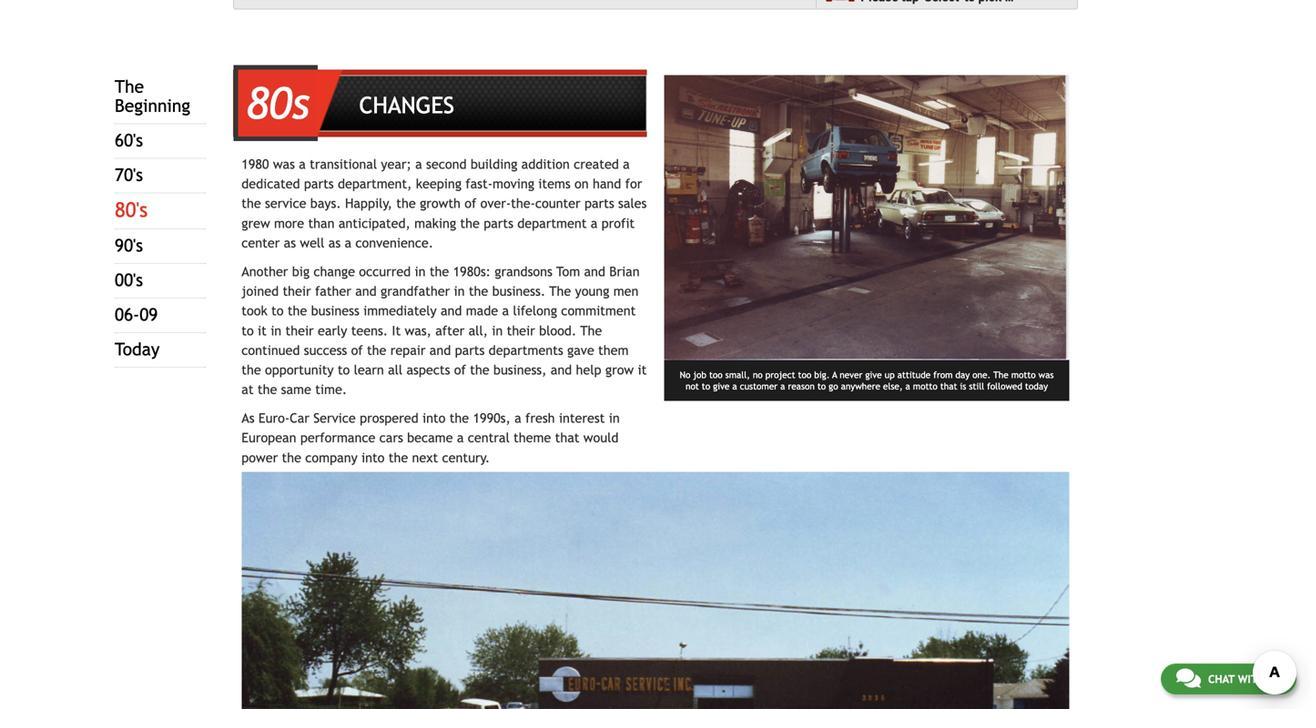 Task type: vqa. For each thing, say whether or not it's contained in the screenshot.
THE PARTS in Another big change occurred in the 1980s: grandsons Tom and Brian joined their father and grandfather       in the business. The young men took to the business immediately and made a lifelong commitment to it in       their early teens. It was, after all, in their blood. The continued success of the repair and parts       departments gave them the opportunity to learn all aspects of the business, and help grow it at the       same time.
yes



Task type: locate. For each thing, give the bounding box(es) containing it.
to down the big.
[[818, 381, 826, 392]]

reason
[[788, 381, 815, 392]]

give down small,
[[713, 381, 730, 392]]

moving
[[493, 176, 535, 191]]

chat
[[1208, 673, 1235, 686]]

of
[[465, 196, 477, 211], [351, 343, 363, 358], [454, 362, 466, 377]]

attitude
[[898, 370, 931, 380]]

up
[[885, 370, 895, 380]]

center
[[242, 235, 280, 250]]

father
[[315, 284, 351, 299]]

took
[[242, 303, 267, 318]]

is
[[960, 381, 967, 392]]

as
[[284, 235, 296, 250], [329, 235, 341, 250]]

00's link
[[115, 270, 143, 291]]

over-
[[481, 196, 511, 211]]

business
[[311, 303, 360, 318]]

of up learn
[[351, 343, 363, 358]]

and
[[584, 264, 606, 279], [355, 284, 377, 299], [441, 303, 462, 318], [430, 343, 451, 358], [551, 362, 572, 377]]

opportunity
[[265, 362, 334, 377]]

0 horizontal spatial give
[[713, 381, 730, 392]]

parts down hand at the top left of the page
[[585, 196, 614, 211]]

still
[[969, 381, 985, 392]]

1 vertical spatial motto
[[913, 381, 938, 392]]

that down interest
[[555, 431, 580, 446]]

well
[[300, 235, 325, 250]]

go
[[829, 381, 838, 392]]

1 horizontal spatial was
[[1039, 370, 1054, 380]]

1 vertical spatial that
[[555, 431, 580, 446]]

0 horizontal spatial too
[[709, 370, 723, 380]]

1 vertical spatial it
[[638, 362, 647, 377]]

motto
[[1012, 370, 1036, 380], [913, 381, 938, 392]]

60's
[[115, 130, 143, 151]]

in up the grandfather
[[415, 264, 426, 279]]

0 vertical spatial into
[[423, 411, 446, 426]]

1 vertical spatial was
[[1039, 370, 1054, 380]]

business.
[[492, 284, 546, 299]]

1 vertical spatial give
[[713, 381, 730, 392]]

to right 'took'
[[271, 303, 284, 318]]

year;
[[381, 157, 411, 172]]

fast-
[[466, 176, 493, 191]]

addition
[[521, 157, 570, 172]]

departments
[[489, 343, 563, 358]]

car
[[290, 411, 310, 426]]

of down fast-
[[465, 196, 477, 211]]

aspects
[[407, 362, 450, 377]]

customer
[[740, 381, 778, 392]]

it down 'took'
[[258, 323, 267, 338]]

anticipated,
[[339, 216, 411, 231]]

it right grow
[[638, 362, 647, 377]]

interest
[[559, 411, 605, 426]]

in
[[415, 264, 426, 279], [454, 284, 465, 299], [271, 323, 282, 338], [492, 323, 503, 338], [609, 411, 620, 426]]

a
[[299, 157, 306, 172], [415, 157, 422, 172], [623, 157, 630, 172], [591, 216, 598, 231], [345, 235, 352, 250], [502, 303, 509, 318], [733, 381, 737, 392], [781, 381, 785, 392], [906, 381, 910, 392], [515, 411, 522, 426], [457, 431, 464, 446]]

that
[[941, 381, 958, 392], [555, 431, 580, 446]]

that inside the no job too small, no project too big. a never give up attitude from day one. the motto was not to give a customer a reason to go anywhere else, a motto that is still followed today
[[941, 381, 958, 392]]

1 vertical spatial into
[[362, 450, 385, 465]]

after
[[436, 323, 465, 338]]

0 vertical spatial motto
[[1012, 370, 1036, 380]]

give
[[865, 370, 882, 380], [713, 381, 730, 392]]

into up became
[[423, 411, 446, 426]]

a up change
[[345, 235, 352, 250]]

1 horizontal spatial as
[[329, 235, 341, 250]]

motto up today at the bottom right
[[1012, 370, 1036, 380]]

the down all,
[[470, 362, 490, 377]]

0 vertical spatial give
[[865, 370, 882, 380]]

parts inside another big change occurred in the 1980s: grandsons tom and brian joined their father and grandfather       in the business. the young men took to the business immediately and made a lifelong commitment to it in       their early teens. it was, after all, in their blood. the continued success of the repair and parts       departments gave them the opportunity to learn all aspects of the business, and help grow it at the       same time.
[[455, 343, 485, 358]]

was up today at the bottom right
[[1039, 370, 1054, 380]]

the down "european"
[[282, 450, 301, 465]]

today link
[[115, 339, 160, 360]]

0 vertical spatial was
[[273, 157, 295, 172]]

as right well
[[329, 235, 341, 250]]

chat with us
[[1208, 673, 1281, 686]]

90's link
[[115, 236, 143, 256]]

the beginning
[[115, 77, 190, 116]]

changes
[[359, 92, 454, 118]]

a down project
[[781, 381, 785, 392]]

parts down all,
[[455, 343, 485, 358]]

to down job
[[702, 381, 710, 392]]

service
[[313, 411, 356, 426]]

a up the century.
[[457, 431, 464, 446]]

0 horizontal spatial that
[[555, 431, 580, 446]]

at
[[242, 382, 254, 397]]

that inside as euro-car service prospered into the 1990s, a fresh interest in european performance cars       became a central theme that would power the company into the next century.
[[555, 431, 580, 446]]

grow
[[605, 362, 634, 377]]

too up the reason at right bottom
[[798, 370, 812, 380]]

small,
[[725, 370, 750, 380]]

their
[[283, 284, 311, 299], [286, 323, 314, 338], [507, 323, 535, 338]]

90's
[[115, 236, 143, 256]]

0 horizontal spatial as
[[284, 235, 296, 250]]

1 horizontal spatial too
[[798, 370, 812, 380]]

motto down "attitude"
[[913, 381, 938, 392]]

made
[[466, 303, 498, 318]]

all,
[[469, 323, 488, 338]]

young
[[575, 284, 610, 299]]

0 horizontal spatial was
[[273, 157, 295, 172]]

0 vertical spatial of
[[465, 196, 477, 211]]

from
[[934, 370, 953, 380]]

the
[[242, 196, 261, 211], [396, 196, 416, 211], [460, 216, 480, 231], [430, 264, 449, 279], [469, 284, 488, 299], [288, 303, 307, 318], [367, 343, 386, 358], [242, 362, 261, 377], [470, 362, 490, 377], [258, 382, 277, 397], [450, 411, 469, 426], [282, 450, 301, 465], [389, 450, 408, 465]]

into down cars
[[362, 450, 385, 465]]

second
[[426, 157, 467, 172]]

a right "made"
[[502, 303, 509, 318]]

to
[[271, 303, 284, 318], [242, 323, 254, 338], [338, 362, 350, 377], [702, 381, 710, 392], [818, 381, 826, 392]]

0 vertical spatial it
[[258, 323, 267, 338]]

with
[[1238, 673, 1265, 686]]

give left 'up'
[[865, 370, 882, 380]]

profit
[[602, 216, 635, 231]]

happily,
[[345, 196, 392, 211]]

created
[[574, 157, 619, 172]]

their up success
[[286, 323, 314, 338]]

learn
[[354, 362, 384, 377]]

the up "60's" link
[[115, 77, 144, 97]]

that down from on the right of the page
[[941, 381, 958, 392]]

80s
[[246, 78, 310, 128]]

the up the followed
[[994, 370, 1009, 380]]

2 too from the left
[[798, 370, 812, 380]]

the down teens.
[[367, 343, 386, 358]]

1 horizontal spatial that
[[941, 381, 958, 392]]

in up would
[[609, 411, 620, 426]]

comments image
[[1176, 668, 1201, 689]]

0 horizontal spatial it
[[258, 323, 267, 338]]

was up the dedicated
[[273, 157, 295, 172]]

0 vertical spatial that
[[941, 381, 958, 392]]

chat with us link
[[1161, 664, 1297, 695]]

items
[[538, 176, 571, 191]]

into
[[423, 411, 446, 426], [362, 450, 385, 465]]

a down small,
[[733, 381, 737, 392]]

0 horizontal spatial motto
[[913, 381, 938, 392]]

as down more
[[284, 235, 296, 250]]

1 horizontal spatial into
[[423, 411, 446, 426]]

and left help
[[551, 362, 572, 377]]

80's
[[115, 198, 148, 222]]

too right job
[[709, 370, 723, 380]]

lifelong
[[513, 303, 557, 318]]

for
[[625, 176, 642, 191]]

their down big
[[283, 284, 311, 299]]

of right aspects
[[454, 362, 466, 377]]

1 horizontal spatial motto
[[1012, 370, 1036, 380]]

the up at
[[242, 362, 261, 377]]

another big change occurred in the 1980s: grandsons tom and brian joined their father and grandfather       in the business. the young men took to the business immediately and made a lifelong commitment to it in       their early teens. it was, after all, in their blood. the continued success of the repair and parts       departments gave them the opportunity to learn all aspects of the business, and help grow it at the       same time.
[[242, 264, 647, 397]]

the left growth
[[396, 196, 416, 211]]

cars
[[379, 431, 403, 446]]

the
[[115, 77, 144, 97], [549, 284, 571, 299], [580, 323, 602, 338], [994, 370, 1009, 380]]

all
[[388, 362, 403, 377]]

the up "made"
[[469, 284, 488, 299]]

commitment
[[561, 303, 636, 318]]

too
[[709, 370, 723, 380], [798, 370, 812, 380]]

immediately
[[363, 303, 437, 318]]

success
[[304, 343, 347, 358]]



Task type: describe. For each thing, give the bounding box(es) containing it.
the down commitment
[[580, 323, 602, 338]]

growth
[[420, 196, 461, 211]]

1 as from the left
[[284, 235, 296, 250]]

80's link
[[115, 198, 148, 222]]

repair
[[390, 343, 426, 358]]

no job too small, no project too big. a never give up attitude from day one. the motto was not to give a customer a reason to go anywhere else, a motto that is still followed today
[[680, 370, 1054, 392]]

1 vertical spatial of
[[351, 343, 363, 358]]

a left the fresh
[[515, 411, 522, 426]]

grandfather
[[381, 284, 450, 299]]

european
[[242, 431, 296, 446]]

parts down over-
[[484, 216, 514, 231]]

a up for
[[623, 157, 630, 172]]

1 too from the left
[[709, 370, 723, 380]]

them
[[598, 343, 629, 358]]

a left profit
[[591, 216, 598, 231]]

brian
[[609, 264, 640, 279]]

keeping
[[416, 176, 462, 191]]

teens.
[[351, 323, 388, 338]]

euro-
[[259, 411, 290, 426]]

day
[[956, 370, 970, 380]]

0 horizontal spatial into
[[362, 450, 385, 465]]

today
[[1025, 381, 1048, 392]]

parts up bays.
[[304, 176, 334, 191]]

the-
[[511, 196, 535, 211]]

the right making
[[460, 216, 480, 231]]

tom
[[556, 264, 580, 279]]

of inside 1980 was a transitional year; a second building addition created a dedicated parts department,       keeping fast-moving items on hand for the service bays. happily, the growth of over-the-counter       parts sales grew more than anticipated, making the parts department a profit center as well as a       convenience.
[[465, 196, 477, 211]]

was inside the no job too small, no project too big. a never give up attitude from day one. the motto was not to give a customer a reason to go anywhere else, a motto that is still followed today
[[1039, 370, 1054, 380]]

the up grew
[[242, 196, 261, 211]]

the up the grandfather
[[430, 264, 449, 279]]

was inside 1980 was a transitional year; a second building addition created a dedicated parts department,       keeping fast-moving items on hand for the service bays. happily, the growth of over-the-counter       parts sales grew more than anticipated, making the parts department a profit center as well as a       convenience.
[[273, 157, 295, 172]]

making
[[414, 216, 456, 231]]

was,
[[405, 323, 432, 338]]

and up 'young' on the left top
[[584, 264, 606, 279]]

occurred
[[359, 264, 411, 279]]

department
[[518, 216, 587, 231]]

in right all,
[[492, 323, 503, 338]]

same
[[281, 382, 311, 397]]

06-
[[115, 305, 140, 325]]

the inside the no job too small, no project too big. a never give up attitude from day one. the motto was not to give a customer a reason to go anywhere else, a motto that is still followed today
[[994, 370, 1009, 380]]

never
[[840, 370, 863, 380]]

not
[[686, 381, 699, 392]]

the left business
[[288, 303, 307, 318]]

a up the dedicated
[[299, 157, 306, 172]]

06-09 link
[[115, 305, 158, 325]]

transitional
[[310, 157, 377, 172]]

70's
[[115, 165, 143, 186]]

the right at
[[258, 382, 277, 397]]

theme
[[514, 431, 551, 446]]

time.
[[315, 382, 347, 397]]

in inside as euro-car service prospered into the 1990s, a fresh interest in european performance cars       became a central theme that would power the company into the next century.
[[609, 411, 620, 426]]

us
[[1268, 673, 1281, 686]]

the down tom
[[549, 284, 571, 299]]

blood.
[[539, 323, 577, 338]]

would
[[584, 431, 619, 446]]

to down 'took'
[[242, 323, 254, 338]]

no
[[753, 370, 763, 380]]

big
[[292, 264, 310, 279]]

1990s,
[[473, 411, 511, 426]]

early
[[318, 323, 347, 338]]

bays.
[[310, 196, 341, 211]]

2 vertical spatial of
[[454, 362, 466, 377]]

2 as from the left
[[329, 235, 341, 250]]

grew
[[242, 216, 270, 231]]

in up continued
[[271, 323, 282, 338]]

their up 'departments' on the left of the page
[[507, 323, 535, 338]]

job
[[693, 370, 707, 380]]

1980 was a transitional year; a second building addition created a dedicated parts department,       keeping fast-moving items on hand for the service bays. happily, the growth of over-the-counter       parts sales grew more than anticipated, making the parts department a profit center as well as a       convenience.
[[242, 157, 647, 250]]

fresh
[[526, 411, 555, 426]]

no
[[680, 370, 691, 380]]

service
[[265, 196, 306, 211]]

century.
[[442, 450, 490, 465]]

1980
[[242, 157, 269, 172]]

a down "attitude"
[[906, 381, 910, 392]]

and down after
[[430, 343, 451, 358]]

continued
[[242, 343, 300, 358]]

1 horizontal spatial it
[[638, 362, 647, 377]]

men
[[614, 284, 639, 299]]

00's
[[115, 270, 143, 291]]

counter
[[535, 196, 581, 211]]

building
[[471, 157, 518, 172]]

09
[[139, 305, 158, 325]]

more
[[274, 216, 304, 231]]

the down cars
[[389, 450, 408, 465]]

and down occurred
[[355, 284, 377, 299]]

the inside the beginning
[[115, 77, 144, 97]]

prospered
[[360, 411, 419, 426]]

hand
[[593, 176, 621, 191]]

on
[[575, 176, 589, 191]]

the beginning link
[[115, 77, 190, 116]]

a inside another big change occurred in the 1980s: grandsons tom and brian joined their father and grandfather       in the business. the young men took to the business immediately and made a lifelong commitment to it in       their early teens. it was, after all, in their blood. the continued success of the repair and parts       departments gave them the opportunity to learn all aspects of the business, and help grow it at the       same time.
[[502, 303, 509, 318]]

department,
[[338, 176, 412, 191]]

as
[[242, 411, 255, 426]]

business,
[[494, 362, 547, 377]]

1 horizontal spatial give
[[865, 370, 882, 380]]

as euro-car service prospered into the 1990s, a fresh interest in european performance cars       became a central theme that would power the company into the next century.
[[242, 411, 620, 465]]

in down 1980s:
[[454, 284, 465, 299]]

else,
[[883, 381, 903, 392]]

a right the year;
[[415, 157, 422, 172]]

central
[[468, 431, 510, 446]]

sales
[[618, 196, 647, 211]]

grandsons
[[495, 264, 553, 279]]

and up after
[[441, 303, 462, 318]]

the left the 1990s,
[[450, 411, 469, 426]]

today
[[115, 339, 160, 360]]

convenience.
[[356, 235, 433, 250]]

beginning
[[115, 96, 190, 116]]

to up time.
[[338, 362, 350, 377]]

became
[[407, 431, 453, 446]]



